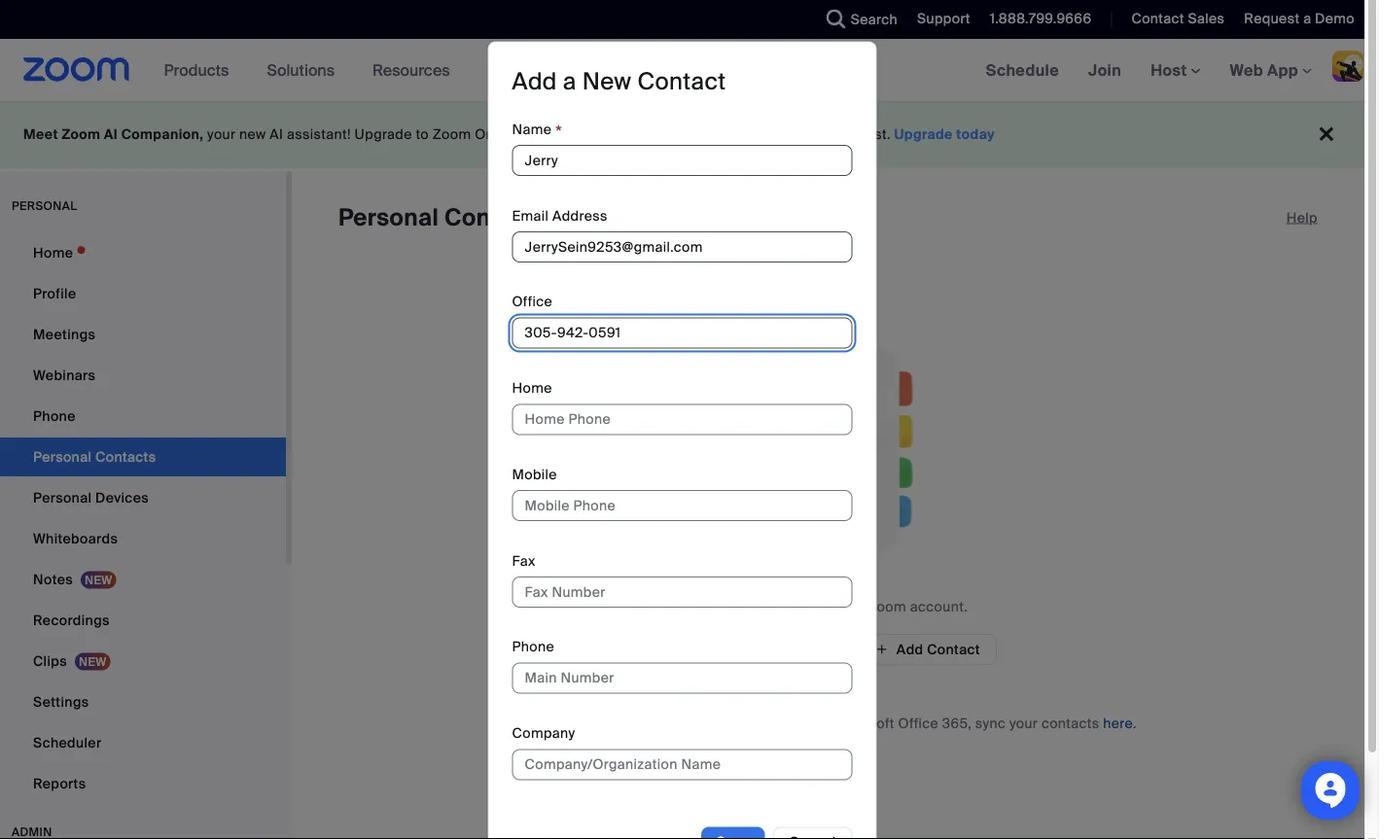 Task type: locate. For each thing, give the bounding box(es) containing it.
1 horizontal spatial office
[[898, 714, 939, 732]]

2 horizontal spatial ai
[[654, 125, 668, 143]]

a left the demo
[[1303, 10, 1311, 28]]

upgrade right "cost."
[[894, 125, 953, 143]]

2 horizontal spatial your
[[1009, 714, 1038, 732]]

0 horizontal spatial personal
[[33, 489, 92, 507]]

meetings navigation
[[971, 39, 1379, 103]]

plans
[[488, 61, 530, 81]]

add
[[512, 67, 557, 97], [896, 640, 923, 658]]

1 horizontal spatial phone
[[512, 639, 554, 657]]

reports link
[[0, 764, 286, 803]]

0 horizontal spatial phone
[[33, 407, 76, 425]]

0 horizontal spatial microsoft
[[663, 714, 727, 732]]

webinars link
[[0, 356, 286, 395]]

microsoft up company 'text box'
[[663, 714, 727, 732]]

0 horizontal spatial contacts
[[711, 598, 769, 616]]

1 vertical spatial contact
[[637, 67, 726, 97]]

1 horizontal spatial microsoft
[[831, 714, 895, 732]]

contact sales link
[[1117, 0, 1230, 39], [1131, 10, 1225, 28]]

1 horizontal spatial upgrade
[[894, 125, 953, 143]]

zoom right meet
[[62, 125, 100, 143]]

add inside button
[[896, 640, 923, 658]]

2 horizontal spatial to
[[819, 598, 832, 616]]

contact
[[1131, 10, 1184, 28], [637, 67, 726, 97], [927, 640, 980, 658]]

add image
[[875, 641, 889, 658]]

personal inside menu
[[33, 489, 92, 507]]

zoom
[[62, 125, 100, 143], [433, 125, 471, 143], [868, 598, 906, 616]]

Mobile text field
[[512, 491, 852, 522]]

your right added
[[836, 598, 864, 616]]

personal
[[338, 203, 439, 233], [33, 489, 92, 507]]

pricing
[[549, 61, 602, 81]]

home inside personal menu menu
[[33, 244, 73, 262]]

0 vertical spatial a
[[1303, 10, 1311, 28]]

0 vertical spatial contact
[[1131, 10, 1184, 28]]

to right added
[[819, 598, 832, 616]]

request a demo
[[1244, 10, 1355, 28]]

banner
[[0, 39, 1379, 103]]

contacts
[[711, 598, 769, 616], [1041, 714, 1099, 732]]

0 horizontal spatial and
[[532, 125, 557, 143]]

meet
[[23, 125, 58, 143]]

0 vertical spatial your
[[207, 125, 236, 143]]

add inside dialog
[[512, 67, 557, 97]]

2 vertical spatial your
[[1009, 714, 1038, 732]]

1.888.799.9666 button
[[975, 0, 1096, 39], [990, 10, 1092, 28]]

to left one
[[416, 125, 429, 143]]

sync
[[975, 714, 1006, 732]]

1 vertical spatial a
[[563, 67, 576, 97]]

and right exchange,
[[803, 714, 828, 732]]

personal menu menu
[[0, 233, 286, 805]]

office left 365,
[[898, 714, 939, 732]]

help link
[[1286, 202, 1318, 233]]

name
[[512, 121, 552, 139]]

ai
[[104, 125, 118, 143], [270, 125, 283, 143], [654, 125, 668, 143]]

1 vertical spatial and
[[803, 714, 828, 732]]

reports
[[33, 775, 86, 793]]

First and Last Name text field
[[512, 146, 852, 177]]

0 vertical spatial home
[[33, 244, 73, 262]]

a right &
[[563, 67, 576, 97]]

recordings
[[33, 611, 110, 629]]

request
[[1244, 10, 1300, 28]]

exchange,
[[730, 714, 799, 732]]

added
[[773, 598, 815, 616]]

add right add icon
[[896, 640, 923, 658]]

ai right new
[[270, 125, 283, 143]]

Fax text field
[[512, 577, 852, 608]]

1 horizontal spatial contact
[[927, 640, 980, 658]]

1 vertical spatial personal
[[33, 489, 92, 507]]

your inside the "meet zoom ai companion," 'footer'
[[207, 125, 236, 143]]

ai left companion,
[[104, 125, 118, 143]]

0 horizontal spatial upgrade
[[355, 125, 412, 143]]

home
[[33, 244, 73, 262], [512, 380, 552, 398]]

0 horizontal spatial office
[[512, 293, 552, 311]]

1 horizontal spatial contacts
[[1041, 714, 1099, 732]]

office down email
[[512, 293, 552, 311]]

0 vertical spatial personal
[[338, 203, 439, 233]]

1 horizontal spatial personal
[[338, 203, 439, 233]]

0 vertical spatial add
[[512, 67, 557, 97]]

1 horizontal spatial home
[[512, 380, 552, 398]]

home up mobile
[[512, 380, 552, 398]]

office
[[512, 293, 552, 311], [898, 714, 939, 732]]

1 microsoft from the left
[[663, 714, 727, 732]]

mobile
[[512, 466, 557, 484]]

add up name
[[512, 67, 557, 97]]

get
[[561, 125, 582, 143]]

Home text field
[[512, 404, 852, 436]]

plans & pricing
[[488, 61, 602, 81]]

0 vertical spatial office
[[512, 293, 552, 311]]

ai up first and last name text field
[[654, 125, 668, 143]]

access
[[586, 125, 634, 143]]

contacts right no
[[711, 598, 769, 616]]

and left get
[[532, 125, 557, 143]]

1 upgrade from the left
[[355, 125, 412, 143]]

2 vertical spatial contact
[[927, 640, 980, 658]]

pro
[[506, 125, 529, 143]]

2 horizontal spatial zoom
[[868, 598, 906, 616]]

meetings
[[33, 325, 96, 343]]

settings
[[33, 693, 89, 711]]

a
[[1303, 10, 1311, 28], [563, 67, 576, 97]]

1 vertical spatial phone
[[512, 639, 554, 657]]

a inside dialog
[[563, 67, 576, 97]]

cost.
[[858, 125, 891, 143]]

google
[[545, 714, 593, 732]]

1 vertical spatial contacts
[[1041, 714, 1099, 732]]

1 vertical spatial add
[[896, 640, 923, 658]]

zoom left one
[[433, 125, 471, 143]]

scheduler link
[[0, 724, 286, 762]]

microsoft
[[663, 714, 727, 732], [831, 714, 895, 732]]

microsoft down add icon
[[831, 714, 895, 732]]

Company text field
[[512, 750, 852, 781]]

product information navigation
[[149, 39, 616, 103]]

whiteboards
[[33, 530, 118, 548]]

1 horizontal spatial your
[[836, 598, 864, 616]]

meet zoom ai companion, footer
[[0, 101, 1364, 168]]

contacts left "here" link
[[1041, 714, 1099, 732]]

add for add contact
[[896, 640, 923, 658]]

0 horizontal spatial a
[[563, 67, 576, 97]]

contact up the "meet zoom ai companion," 'footer'
[[637, 67, 726, 97]]

here link
[[1103, 714, 1133, 732]]

your
[[207, 125, 236, 143], [836, 598, 864, 616], [1009, 714, 1038, 732]]

plans & pricing link
[[488, 61, 602, 81], [488, 61, 602, 81]]

phone down webinars
[[33, 407, 76, 425]]

to right access
[[637, 125, 651, 143]]

1 horizontal spatial ai
[[270, 125, 283, 143]]

zoom up add icon
[[868, 598, 906, 616]]

phone inside add a new contact dialog
[[512, 639, 554, 657]]

2 horizontal spatial contact
[[1131, 10, 1184, 28]]

contact sales
[[1131, 10, 1225, 28]]

calendar,
[[597, 714, 660, 732]]

your right sync
[[1009, 714, 1038, 732]]

and inside the "meet zoom ai companion," 'footer'
[[532, 125, 557, 143]]

0 vertical spatial and
[[532, 125, 557, 143]]

schedule link
[[971, 39, 1074, 101]]

home up profile
[[33, 244, 73, 262]]

1 vertical spatial your
[[836, 598, 864, 616]]

contact left sales
[[1131, 10, 1184, 28]]

1 horizontal spatial and
[[803, 714, 828, 732]]

zoom logo image
[[23, 57, 130, 82]]

personal for personal devices
[[33, 489, 92, 507]]

0 horizontal spatial contact
[[637, 67, 726, 97]]

support link
[[903, 0, 975, 39], [917, 10, 970, 28]]

1 vertical spatial home
[[512, 380, 552, 398]]

new
[[582, 67, 631, 97]]

personal devices link
[[0, 478, 286, 517]]

1 horizontal spatial to
[[637, 125, 651, 143]]

to
[[416, 125, 429, 143], [637, 125, 651, 143], [819, 598, 832, 616]]

0 horizontal spatial ai
[[104, 125, 118, 143]]

contact down account.
[[927, 640, 980, 658]]

phone up for
[[512, 639, 554, 657]]

settings link
[[0, 683, 286, 722]]

additional
[[789, 125, 854, 143]]

contact sales link up join
[[1117, 0, 1230, 39]]

add contact button
[[859, 634, 997, 665]]

upgrade
[[355, 125, 412, 143], [894, 125, 953, 143]]

0 horizontal spatial your
[[207, 125, 236, 143]]

1.888.799.9666 button up schedule link
[[990, 10, 1092, 28]]

help
[[1286, 209, 1318, 227]]

no
[[768, 125, 785, 143]]

companion
[[671, 125, 748, 143]]

upgrade down the product information navigation
[[355, 125, 412, 143]]

notes link
[[0, 560, 286, 599]]

request a demo link
[[1230, 0, 1379, 39], [1244, 10, 1355, 28]]

your left new
[[207, 125, 236, 143]]

clips link
[[0, 642, 286, 681]]

phone
[[33, 407, 76, 425], [512, 639, 554, 657]]

0 horizontal spatial add
[[512, 67, 557, 97]]

1 horizontal spatial a
[[1303, 10, 1311, 28]]

personal devices
[[33, 489, 149, 507]]

1 horizontal spatial add
[[896, 640, 923, 658]]

and
[[532, 125, 557, 143], [803, 714, 828, 732]]

no contacts added to your zoom account.
[[689, 598, 968, 616]]

0 vertical spatial phone
[[33, 407, 76, 425]]

new
[[239, 125, 266, 143]]

0 horizontal spatial home
[[33, 244, 73, 262]]



Task type: describe. For each thing, give the bounding box(es) containing it.
upgrade today link
[[894, 125, 995, 143]]

meetings link
[[0, 315, 286, 354]]

here
[[1103, 714, 1133, 732]]

support
[[917, 10, 970, 28]]

add a new contact dialog
[[488, 42, 877, 839]]

profile
[[33, 284, 76, 302]]

devices
[[95, 489, 149, 507]]

Phone text field
[[512, 663, 852, 694]]

3 ai from the left
[[654, 125, 668, 143]]

a for request
[[1303, 10, 1311, 28]]

recordings link
[[0, 601, 286, 640]]

personal contacts
[[338, 203, 548, 233]]

companion,
[[121, 125, 204, 143]]

clips
[[33, 652, 67, 670]]

today
[[956, 125, 995, 143]]

1 horizontal spatial zoom
[[433, 125, 471, 143]]

&
[[534, 61, 545, 81]]

account.
[[910, 598, 968, 616]]

join
[[1088, 60, 1121, 80]]

address
[[552, 207, 608, 225]]

your for companion,
[[207, 125, 236, 143]]

for google calendar, microsoft exchange, and microsoft office 365, sync your contacts here .
[[520, 714, 1137, 732]]

company
[[512, 725, 575, 743]]

a for add
[[563, 67, 576, 97]]

email
[[512, 207, 549, 225]]

contact sales link up the meetings navigation
[[1131, 10, 1225, 28]]

meet zoom ai companion, your new ai assistant! upgrade to zoom one pro and get access to ai companion at no additional cost. upgrade today
[[23, 125, 995, 143]]

at
[[752, 125, 765, 143]]

sales
[[1188, 10, 1225, 28]]

demo
[[1315, 10, 1355, 28]]

Email Address text field
[[512, 232, 852, 263]]

profile link
[[0, 274, 286, 313]]

webinars
[[33, 366, 96, 384]]

1.888.799.9666 button up schedule
[[975, 0, 1096, 39]]

office inside add a new contact dialog
[[512, 293, 552, 311]]

365,
[[942, 714, 972, 732]]

your for to
[[836, 598, 864, 616]]

1 vertical spatial office
[[898, 714, 939, 732]]

fax
[[512, 552, 536, 570]]

schedule
[[986, 60, 1059, 80]]

*
[[556, 121, 562, 144]]

name *
[[512, 121, 562, 144]]

scheduler
[[33, 734, 102, 752]]

whiteboards link
[[0, 519, 286, 558]]

no
[[689, 598, 708, 616]]

add a new contact
[[512, 67, 726, 97]]

Office Phone text field
[[512, 318, 852, 349]]

contact inside dialog
[[637, 67, 726, 97]]

home link
[[0, 233, 286, 272]]

one
[[475, 125, 502, 143]]

home inside add a new contact dialog
[[512, 380, 552, 398]]

add for add a new contact
[[512, 67, 557, 97]]

contact inside button
[[927, 640, 980, 658]]

phone inside personal menu menu
[[33, 407, 76, 425]]

personal for personal contacts
[[338, 203, 439, 233]]

add contact
[[896, 640, 980, 658]]

1.888.799.9666
[[990, 10, 1092, 28]]

email address
[[512, 207, 608, 225]]

join link
[[1074, 39, 1136, 101]]

assistant!
[[287, 125, 351, 143]]

for
[[520, 714, 541, 732]]

2 microsoft from the left
[[831, 714, 895, 732]]

0 horizontal spatial zoom
[[62, 125, 100, 143]]

0 vertical spatial contacts
[[711, 598, 769, 616]]

2 ai from the left
[[270, 125, 283, 143]]

banner containing schedule
[[0, 39, 1379, 103]]

phone link
[[0, 397, 286, 436]]

notes
[[33, 570, 73, 588]]

personal
[[12, 198, 77, 213]]

2 upgrade from the left
[[894, 125, 953, 143]]

contacts
[[444, 203, 548, 233]]

.
[[1133, 714, 1137, 732]]

0 horizontal spatial to
[[416, 125, 429, 143]]

1 ai from the left
[[104, 125, 118, 143]]



Task type: vqa. For each thing, say whether or not it's contained in the screenshot.
here
yes



